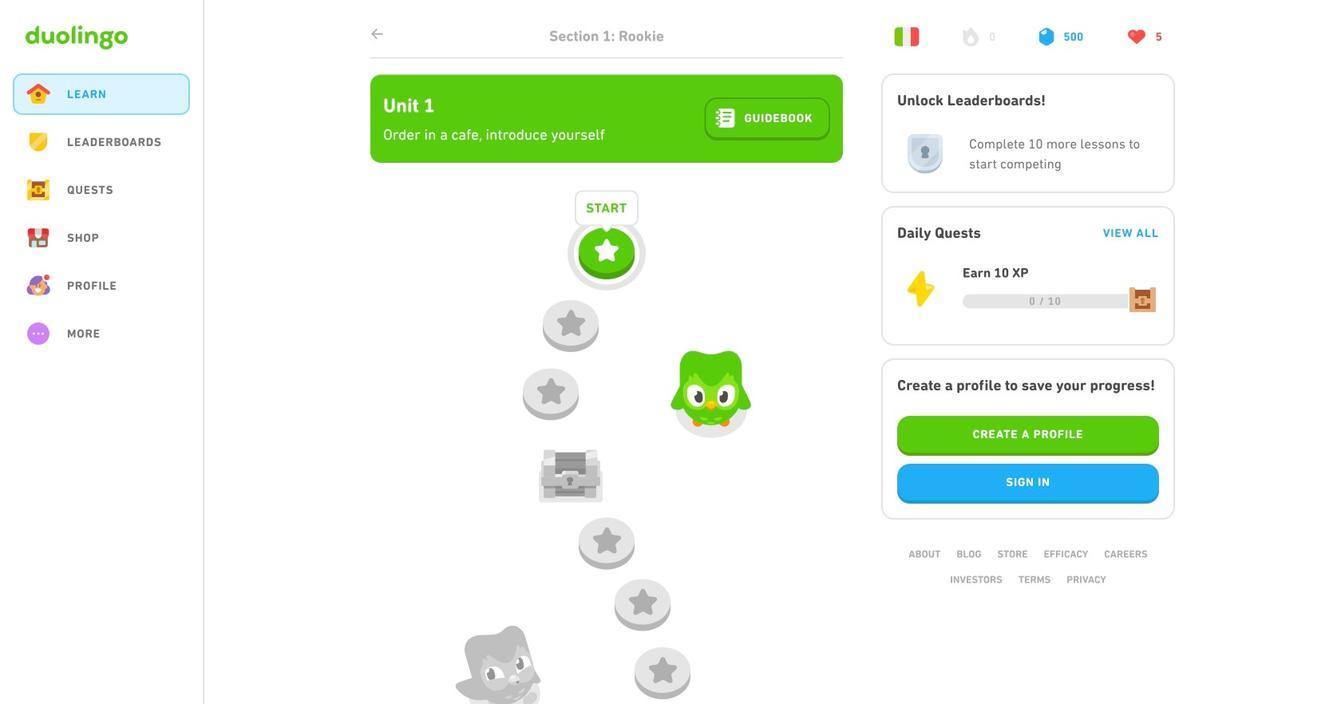 Task type: vqa. For each thing, say whether or not it's contained in the screenshot.
Guidebook icon
yes



Task type: locate. For each thing, give the bounding box(es) containing it.
guidebook image
[[716, 108, 735, 128]]

progress bar
[[963, 294, 1128, 309]]

lesson image
[[554, 309, 588, 336], [534, 377, 568, 405], [590, 527, 623, 554], [626, 588, 659, 615], [646, 656, 679, 684]]



Task type: describe. For each thing, give the bounding box(es) containing it.
lesson 1 of 4 image
[[590, 237, 623, 264]]

chest image
[[539, 440, 603, 512]]



